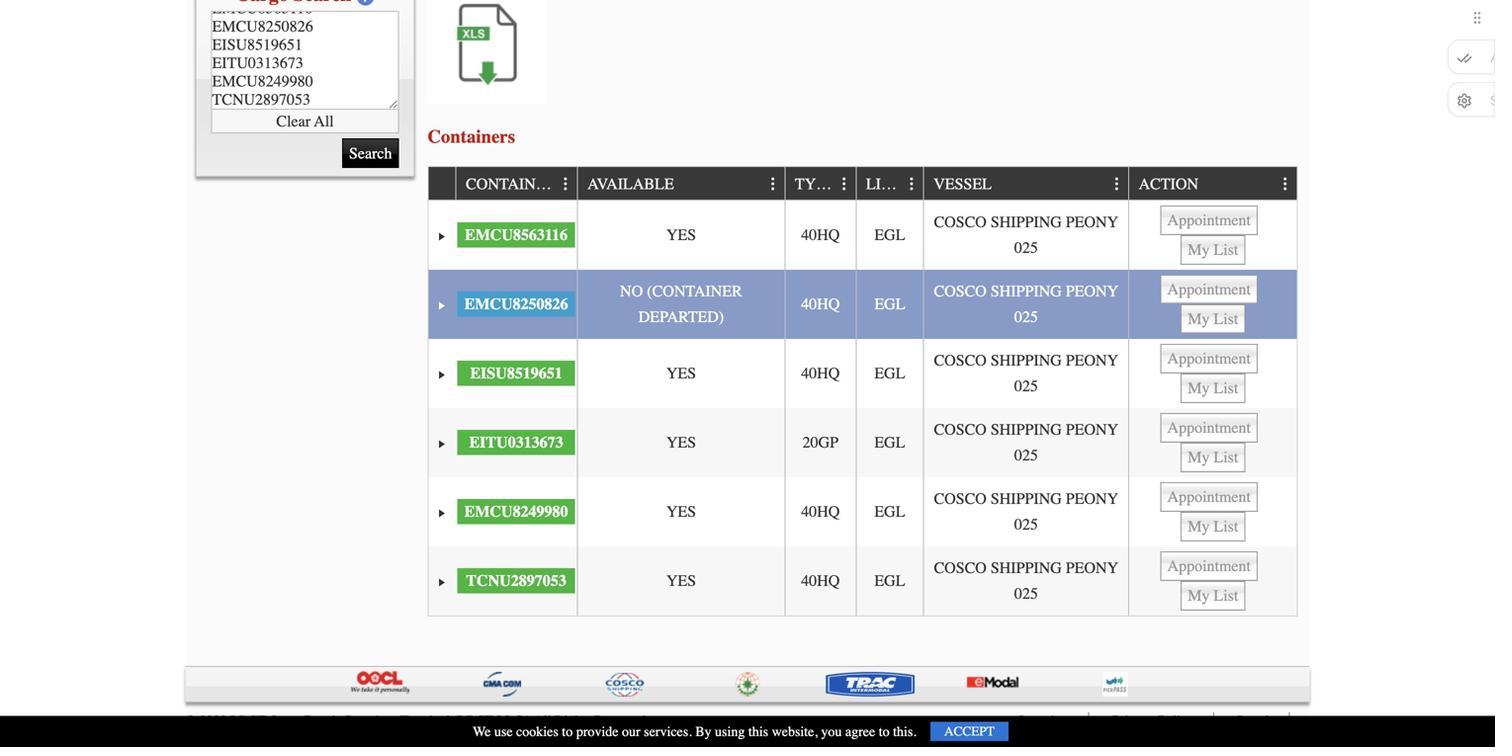 Task type: locate. For each thing, give the bounding box(es) containing it.
egl for eisu8519651
[[875, 365, 906, 383]]

4 shipping from the top
[[991, 421, 1062, 439]]

1 cosco shipping peony 025 from the top
[[934, 213, 1119, 257]]

1 horizontal spatial edit column settings image
[[1110, 177, 1126, 193]]

yes cell for emcu8249980
[[577, 478, 785, 547]]

1 edit column settings image from the left
[[558, 177, 574, 193]]

cosco for tcnu2897053
[[934, 560, 987, 578]]

2 40hq from the top
[[802, 295, 840, 314]]

eisu8519651
[[470, 365, 563, 383]]

all
[[314, 112, 334, 130], [534, 713, 552, 729]]

provide
[[576, 724, 619, 740]]

eisu8519651 cell
[[456, 339, 577, 408]]

3 egl from the top
[[875, 365, 906, 383]]

tcnu2897053
[[466, 572, 567, 591]]

cell for eitu0313673
[[1129, 408, 1297, 478]]

2 025 from the top
[[1015, 308, 1039, 326]]

1 horizontal spatial all
[[534, 713, 552, 729]]

1 shipping from the top
[[991, 213, 1062, 232]]

container
[[466, 175, 556, 193]]

5 peony from the top
[[1066, 490, 1119, 509]]

services.
[[644, 724, 692, 740]]

to
[[562, 724, 573, 740], [879, 724, 890, 740]]

2 cosco from the top
[[934, 283, 987, 301]]

2 40hq cell from the top
[[785, 270, 856, 339]]

edit column settings image for action
[[1278, 177, 1294, 193]]

location link
[[1020, 713, 1069, 729]]

cosco for eisu8519651
[[934, 352, 987, 370]]

1 cosco shipping peony 025 cell from the top
[[924, 201, 1129, 270]]

1 40hq cell from the top
[[785, 201, 856, 270]]

egl cell
[[856, 201, 924, 270], [856, 270, 924, 339], [856, 339, 924, 408], [856, 408, 924, 478], [856, 478, 924, 547], [856, 547, 924, 616]]

5 shipping from the top
[[991, 490, 1062, 509]]

edit column settings image
[[558, 177, 574, 193], [1110, 177, 1126, 193], [1278, 177, 1294, 193]]

4 yes from the top
[[667, 503, 697, 521]]

4 peony from the top
[[1066, 421, 1119, 439]]

agree
[[846, 724, 876, 740]]

2 edit column settings image from the left
[[1110, 177, 1126, 193]]

cosco shipping peony 025 cell for tcnu2897053
[[924, 547, 1129, 616]]

3 shipping from the top
[[991, 352, 1062, 370]]

privacy policy link
[[1113, 713, 1194, 729]]

6 egl cell from the top
[[856, 547, 924, 616]]

to right cookies
[[562, 724, 573, 740]]

yes
[[667, 226, 697, 244], [667, 365, 697, 383], [667, 434, 697, 452], [667, 503, 697, 521], [667, 572, 697, 591]]

long
[[272, 713, 301, 729]]

edit column settings image inside available column header
[[766, 177, 782, 193]]

egl cell for emcu8563116
[[856, 201, 924, 270]]

5 cosco shipping peony 025 from the top
[[934, 490, 1119, 534]]

row
[[429, 167, 1297, 201], [429, 201, 1297, 270], [429, 270, 1297, 339], [429, 339, 1297, 408], [429, 408, 1297, 478], [429, 478, 1297, 547], [429, 547, 1297, 616]]

0 horizontal spatial edit column settings image
[[766, 177, 782, 193]]

5 40hq from the top
[[802, 572, 840, 591]]

clear all button
[[211, 110, 399, 134]]

40hq cell for emcu8250826
[[785, 270, 856, 339]]

line link
[[866, 167, 912, 200]]

edit column settings image right type
[[837, 177, 853, 193]]

3 edit column settings image from the left
[[1278, 177, 1294, 193]]

edit column settings image inside 'vessel' column header
[[1110, 177, 1126, 193]]

we
[[473, 724, 491, 740]]

yes cell for eisu8519651
[[577, 339, 785, 408]]

4 egl cell from the top
[[856, 408, 924, 478]]

3 cosco shipping peony 025 cell from the top
[[924, 339, 1129, 408]]

6 cosco from the top
[[934, 560, 987, 578]]

emcu8563116 cell
[[456, 201, 577, 270]]

2 peony from the top
[[1066, 283, 1119, 301]]

edit column settings image right line
[[905, 177, 920, 193]]

6 cosco shipping peony 025 from the top
[[934, 560, 1119, 603]]

yes for eisu8519651
[[667, 365, 697, 383]]

2 cosco shipping peony 025 cell from the top
[[924, 270, 1129, 339]]

6 025 from the top
[[1015, 585, 1039, 603]]

1 yes from the top
[[667, 226, 697, 244]]

0 vertical spatial all
[[314, 112, 334, 130]]

5 yes from the top
[[667, 572, 697, 591]]

3 cell from the top
[[1129, 339, 1297, 408]]

6 cosco shipping peony 025 cell from the top
[[924, 547, 1129, 616]]

row containing container
[[429, 167, 1297, 201]]

cell for emcu8249980
[[1129, 478, 1297, 547]]

3 40hq from the top
[[802, 365, 840, 383]]

(lbct
[[454, 713, 494, 729]]

1 cell from the top
[[1129, 201, 1297, 270]]

025 for eitu0313673
[[1015, 446, 1039, 465]]

edit column settings image inside container "column header"
[[558, 177, 574, 193]]

5 cosco shipping peony 025 cell from the top
[[924, 478, 1129, 547]]

025
[[1015, 239, 1039, 257], [1015, 308, 1039, 326], [1015, 377, 1039, 396], [1015, 446, 1039, 465], [1015, 516, 1039, 534], [1015, 585, 1039, 603]]

yes cell for tcnu2897053
[[577, 547, 785, 616]]

40hq for emcu8250826
[[802, 295, 840, 314]]

0 horizontal spatial edit column settings image
[[558, 177, 574, 193]]

5 egl from the top
[[875, 503, 906, 521]]

©
[[185, 713, 196, 729]]

cosco shipping peony 025 cell
[[924, 201, 1129, 270], [924, 270, 1129, 339], [924, 339, 1129, 408], [924, 408, 1129, 478], [924, 478, 1129, 547], [924, 547, 1129, 616]]

1 egl cell from the top
[[856, 201, 924, 270]]

cosco shipping peony 025 cell for eisu8519651
[[924, 339, 1129, 408]]

1 yes cell from the top
[[577, 201, 785, 270]]

vessel column header
[[924, 167, 1129, 201]]

3 025 from the top
[[1015, 377, 1039, 396]]

cosco
[[934, 213, 987, 232], [934, 283, 987, 301], [934, 352, 987, 370], [934, 421, 987, 439], [934, 490, 987, 509], [934, 560, 987, 578]]

peony
[[1066, 213, 1119, 232], [1066, 283, 1119, 301], [1066, 352, 1119, 370], [1066, 421, 1119, 439], [1066, 490, 1119, 509], [1066, 560, 1119, 578]]

egl cell for emcu8249980
[[856, 478, 924, 547]]

3 cosco from the top
[[934, 352, 987, 370]]

4 row from the top
[[429, 339, 1297, 408]]

peony for eisu8519651
[[1066, 352, 1119, 370]]

1 40hq from the top
[[802, 226, 840, 244]]

edit column settings image for vessel
[[1110, 177, 1126, 193]]

2 shipping from the top
[[991, 283, 1062, 301]]

clear all
[[276, 112, 334, 130]]

to left this.
[[879, 724, 890, 740]]

40hq cell for emcu8563116
[[785, 201, 856, 270]]

4 cosco from the top
[[934, 421, 987, 439]]

edit column settings image for available
[[766, 177, 782, 193]]

shipping for tcnu2897053
[[991, 560, 1062, 578]]

1 cosco from the top
[[934, 213, 987, 232]]

4 cosco shipping peony 025 from the top
[[934, 421, 1119, 465]]

5 025 from the top
[[1015, 516, 1039, 534]]

cosco shipping peony 025 for emcu8250826
[[934, 283, 1119, 326]]

beach
[[305, 713, 339, 729]]

40hq
[[802, 226, 840, 244], [802, 295, 840, 314], [802, 365, 840, 383], [802, 503, 840, 521], [802, 572, 840, 591]]

© 2023 lbct, long beach container terminal (lbct llc.) all rights reserved.
[[185, 713, 650, 729]]

5 yes cell from the top
[[577, 547, 785, 616]]

2 yes cell from the top
[[577, 339, 785, 408]]

2 edit column settings image from the left
[[837, 177, 853, 193]]

edit column settings image for type
[[837, 177, 853, 193]]

2 row from the top
[[429, 201, 1297, 270]]

this.
[[893, 724, 917, 740]]

1 row from the top
[[429, 167, 1297, 201]]

tree grid
[[429, 167, 1297, 616]]

1 edit column settings image from the left
[[766, 177, 782, 193]]

cell
[[1129, 201, 1297, 270], [1129, 270, 1297, 339], [1129, 339, 1297, 408], [1129, 408, 1297, 478], [1129, 478, 1297, 547], [1129, 547, 1297, 616]]

egl for tcnu2897053
[[875, 572, 906, 591]]

6 cell from the top
[[1129, 547, 1297, 616]]

edit column settings image inside type column header
[[837, 177, 853, 193]]

shipping
[[991, 213, 1062, 232], [991, 283, 1062, 301], [991, 352, 1062, 370], [991, 421, 1062, 439], [991, 490, 1062, 509], [991, 560, 1062, 578]]

2 horizontal spatial edit column settings image
[[905, 177, 920, 193]]

cosco shipping peony 025 cell for eitu0313673
[[924, 408, 1129, 478]]

6 peony from the top
[[1066, 560, 1119, 578]]

terminal
[[401, 713, 450, 729]]

3 edit column settings image from the left
[[905, 177, 920, 193]]

edit column settings image for container
[[558, 177, 574, 193]]

3 peony from the top
[[1066, 352, 1119, 370]]

yes for tcnu2897053
[[667, 572, 697, 591]]

available
[[588, 175, 674, 193]]

lbct,
[[231, 713, 268, 729]]

1 egl from the top
[[875, 226, 906, 244]]

peony for emcu8563116
[[1066, 213, 1119, 232]]

0 horizontal spatial all
[[314, 112, 334, 130]]

type column header
[[785, 167, 856, 201]]

3 cosco shipping peony 025 from the top
[[934, 352, 1119, 396]]

40hq cell for eisu8519651
[[785, 339, 856, 408]]

cosco shipping peony 025 cell for emcu8563116
[[924, 201, 1129, 270]]

shipping for eitu0313673
[[991, 421, 1062, 439]]

2 cell from the top
[[1129, 270, 1297, 339]]

departed)
[[639, 308, 724, 326]]

yes cell for emcu8563116
[[577, 201, 785, 270]]

1 peony from the top
[[1066, 213, 1119, 232]]

0 horizontal spatial to
[[562, 724, 573, 740]]

cell for emcu8563116
[[1129, 201, 1297, 270]]

40hq cell
[[785, 201, 856, 270], [785, 270, 856, 339], [785, 339, 856, 408], [785, 478, 856, 547], [785, 547, 856, 616]]

5 egl cell from the top
[[856, 478, 924, 547]]

no (container departed)
[[620, 283, 743, 326]]

cookies
[[516, 724, 559, 740]]

egl
[[875, 226, 906, 244], [875, 295, 906, 314], [875, 365, 906, 383], [875, 434, 906, 452], [875, 503, 906, 521], [875, 572, 906, 591]]

20gp
[[803, 434, 839, 452]]

2 egl from the top
[[875, 295, 906, 314]]

cell for eisu8519651
[[1129, 339, 1297, 408]]

reserved.
[[595, 713, 650, 729]]

2 egl cell from the top
[[856, 270, 924, 339]]

all right clear
[[314, 112, 334, 130]]

40hq for emcu8249980
[[802, 503, 840, 521]]

3 egl cell from the top
[[856, 339, 924, 408]]

cosco shipping peony 025 for eisu8519651
[[934, 352, 1119, 396]]

edit column settings image inside line column header
[[905, 177, 920, 193]]

edit column settings image
[[766, 177, 782, 193], [837, 177, 853, 193], [905, 177, 920, 193]]

6 egl from the top
[[875, 572, 906, 591]]

tree grid containing container
[[429, 167, 1297, 616]]

edit column settings image left type
[[766, 177, 782, 193]]

action column header
[[1129, 167, 1297, 201]]

available link
[[588, 167, 684, 200]]

2 yes from the top
[[667, 365, 697, 383]]

emcu8249980
[[465, 503, 568, 521]]

2 cosco shipping peony 025 from the top
[[934, 283, 1119, 326]]

6 row from the top
[[429, 478, 1297, 547]]

5 40hq cell from the top
[[785, 547, 856, 616]]

cosco shipping peony 025
[[934, 213, 1119, 257], [934, 283, 1119, 326], [934, 352, 1119, 396], [934, 421, 1119, 465], [934, 490, 1119, 534], [934, 560, 1119, 603]]

accept
[[945, 725, 995, 740]]

edit column settings image inside action column header
[[1278, 177, 1294, 193]]

clear
[[276, 112, 311, 130]]

cosco for emcu8249980
[[934, 490, 987, 509]]

3 row from the top
[[429, 270, 1297, 339]]

(container
[[647, 283, 743, 301]]

emcu8563116
[[465, 226, 568, 244]]

vessel link
[[934, 167, 1002, 200]]

peony for emcu8250826
[[1066, 283, 1119, 301]]

None submit
[[342, 138, 399, 168]]

4 40hq cell from the top
[[785, 478, 856, 547]]

4 yes cell from the top
[[577, 478, 785, 547]]

peony for emcu8249980
[[1066, 490, 1119, 509]]

3 yes from the top
[[667, 434, 697, 452]]

None button
[[1161, 206, 1258, 235], [1181, 235, 1246, 265], [1161, 275, 1258, 305], [1181, 305, 1246, 334], [1161, 344, 1258, 374], [1181, 374, 1246, 403], [1161, 413, 1258, 443], [1181, 443, 1246, 473], [1161, 483, 1258, 512], [1181, 512, 1246, 542], [1161, 552, 1258, 582], [1181, 582, 1246, 611], [1161, 206, 1258, 235], [1181, 235, 1246, 265], [1161, 275, 1258, 305], [1181, 305, 1246, 334], [1161, 344, 1258, 374], [1181, 374, 1246, 403], [1161, 413, 1258, 443], [1181, 443, 1246, 473], [1161, 483, 1258, 512], [1181, 512, 1246, 542], [1161, 552, 1258, 582], [1181, 582, 1246, 611]]

4 cell from the top
[[1129, 408, 1297, 478]]

5 cell from the top
[[1129, 478, 1297, 547]]

6 shipping from the top
[[991, 560, 1062, 578]]

5 cosco from the top
[[934, 490, 987, 509]]

40hq for eisu8519651
[[802, 365, 840, 383]]

1 horizontal spatial edit column settings image
[[837, 177, 853, 193]]

4 025 from the top
[[1015, 446, 1039, 465]]

website,
[[772, 724, 818, 740]]

all right llc.)
[[534, 713, 552, 729]]

4 40hq from the top
[[802, 503, 840, 521]]

row group
[[429, 201, 1297, 616]]

cosco for emcu8250826
[[934, 283, 987, 301]]

3 yes cell from the top
[[577, 408, 785, 478]]

tcnu2897053 cell
[[456, 547, 577, 616]]

4 egl from the top
[[875, 434, 906, 452]]

025 for emcu8250826
[[1015, 308, 1039, 326]]

2 horizontal spatial edit column settings image
[[1278, 177, 1294, 193]]

1 025 from the top
[[1015, 239, 1039, 257]]

yes cell
[[577, 201, 785, 270], [577, 339, 785, 408], [577, 408, 785, 478], [577, 478, 785, 547], [577, 547, 785, 616]]

container link
[[466, 167, 566, 200]]

4 cosco shipping peony 025 cell from the top
[[924, 408, 1129, 478]]

3 40hq cell from the top
[[785, 339, 856, 408]]

yes for emcu8249980
[[667, 503, 697, 521]]

1 horizontal spatial to
[[879, 724, 890, 740]]



Task type: vqa. For each thing, say whether or not it's contained in the screenshot.


Task type: describe. For each thing, give the bounding box(es) containing it.
egl for emcu8563116
[[875, 226, 906, 244]]

yes for emcu8563116
[[667, 226, 697, 244]]

all inside button
[[314, 112, 334, 130]]

40hq for tcnu2897053
[[802, 572, 840, 591]]

using
[[715, 724, 745, 740]]

you
[[821, 724, 842, 740]]

we use cookies to provide our services. by using this website, you agree to this.
[[473, 724, 917, 740]]

our
[[622, 724, 641, 740]]

egl cell for emcu8250826
[[856, 270, 924, 339]]

legal
[[1238, 713, 1270, 729]]

cell for emcu8250826
[[1129, 270, 1297, 339]]

egl for eitu0313673
[[875, 434, 906, 452]]

edit column settings image for line
[[905, 177, 920, 193]]

privacy policy
[[1113, 713, 1194, 729]]

shipping for emcu8250826
[[991, 283, 1062, 301]]

1 vertical spatial all
[[534, 713, 552, 729]]

40hq cell for tcnu2897053
[[785, 547, 856, 616]]

by
[[696, 724, 712, 740]]

yes for eitu0313673
[[667, 434, 697, 452]]

egl cell for eisu8519651
[[856, 339, 924, 408]]

no
[[620, 283, 643, 301]]

cosco for emcu8563116
[[934, 213, 987, 232]]

025 for eisu8519651
[[1015, 377, 1039, 396]]

cell for tcnu2897053
[[1129, 547, 1297, 616]]

peony for tcnu2897053
[[1066, 560, 1119, 578]]

shipping for emcu8249980
[[991, 490, 1062, 509]]

5 row from the top
[[429, 408, 1297, 478]]

2 to from the left
[[879, 724, 890, 740]]

40hq for emcu8563116
[[802, 226, 840, 244]]

accept button
[[931, 723, 1009, 742]]

container
[[343, 713, 397, 729]]

container column header
[[456, 167, 577, 201]]

cosco shipping peony 025 for emcu8249980
[[934, 490, 1119, 534]]

line column header
[[856, 167, 924, 201]]

025 for tcnu2897053
[[1015, 585, 1039, 603]]

Enter container numbers and/ or booking numbers.  text field
[[211, 11, 399, 110]]

use
[[495, 724, 513, 740]]

action link
[[1139, 167, 1209, 200]]

egl cell for eitu0313673
[[856, 408, 924, 478]]

cosco shipping peony 025 cell for emcu8249980
[[924, 478, 1129, 547]]

llc.)
[[497, 713, 531, 729]]

yes cell for eitu0313673
[[577, 408, 785, 478]]

40hq cell for emcu8249980
[[785, 478, 856, 547]]

row group containing cosco shipping peony 025
[[429, 201, 1297, 616]]

emcu8249980 cell
[[456, 478, 577, 547]]

privacy
[[1113, 713, 1155, 729]]

type
[[795, 175, 835, 193]]

025 for emcu8563116
[[1015, 239, 1039, 257]]

025 for emcu8249980
[[1015, 516, 1039, 534]]

policy
[[1159, 713, 1194, 729]]

location
[[1020, 713, 1069, 729]]

2023
[[199, 713, 227, 729]]

action
[[1139, 175, 1199, 193]]

available column header
[[577, 167, 785, 201]]

cosco shipping peony 025 for eitu0313673
[[934, 421, 1119, 465]]

shipping for eisu8519651
[[991, 352, 1062, 370]]

egl cell for tcnu2897053
[[856, 547, 924, 616]]

type link
[[795, 167, 844, 200]]

legal link
[[1238, 713, 1270, 729]]

eitu0313673 cell
[[456, 408, 577, 478]]

7 row from the top
[[429, 547, 1297, 616]]

peony for eitu0313673
[[1066, 421, 1119, 439]]

eitu0313673
[[469, 434, 563, 452]]

cosco shipping peony 025 cell for emcu8250826
[[924, 270, 1129, 339]]

cosco shipping peony 025 for emcu8563116
[[934, 213, 1119, 257]]

emcu8250826
[[465, 295, 568, 314]]

emcu8250826 cell
[[456, 270, 577, 339]]

shipping for emcu8563116
[[991, 213, 1062, 232]]

this
[[749, 724, 769, 740]]

egl for emcu8250826
[[875, 295, 906, 314]]

row containing no (container departed)
[[429, 270, 1297, 339]]

cosco shipping peony 025 for tcnu2897053
[[934, 560, 1119, 603]]

egl for emcu8249980
[[875, 503, 906, 521]]

20gp cell
[[785, 408, 856, 478]]

containers
[[428, 126, 515, 148]]

cosco for eitu0313673
[[934, 421, 987, 439]]

line
[[866, 175, 902, 193]]

vessel
[[934, 175, 992, 193]]

no (container departed) cell
[[577, 270, 785, 339]]

1 to from the left
[[562, 724, 573, 740]]

rights
[[555, 713, 591, 729]]



